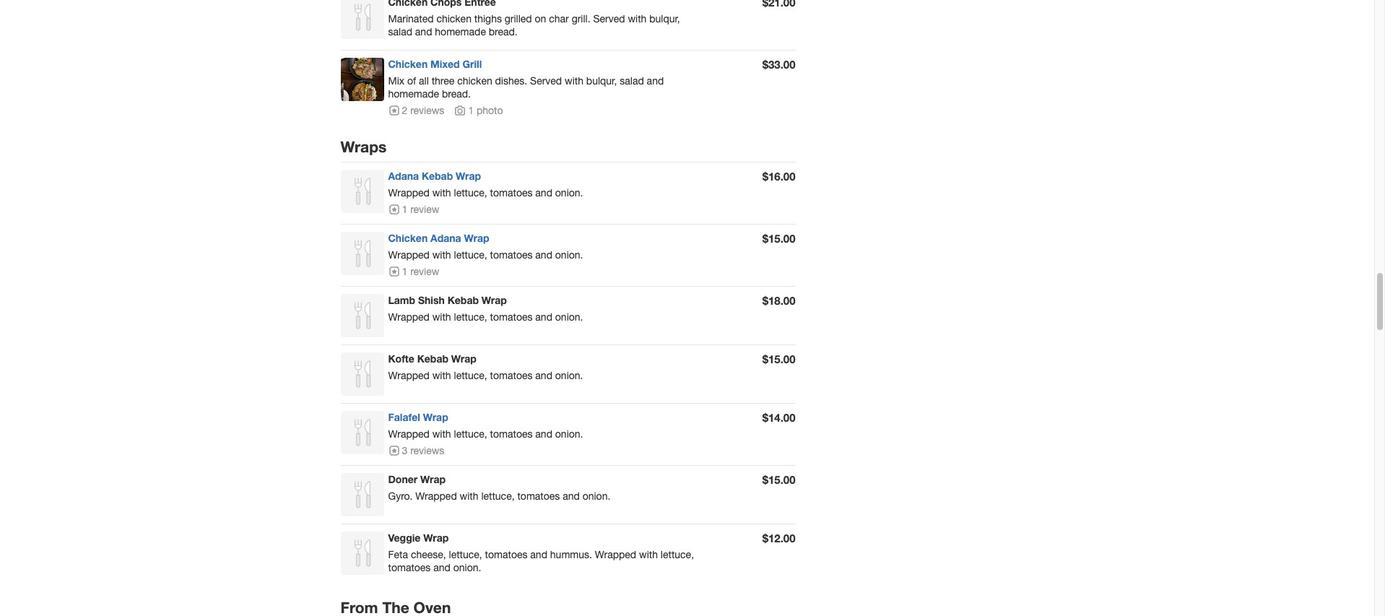 Task type: describe. For each thing, give the bounding box(es) containing it.
1 photo
[[468, 105, 503, 117]]

reviews for 2 reviews
[[410, 105, 444, 117]]

wraps
[[341, 138, 387, 156]]

kebab for kofte
[[417, 353, 448, 365]]

2 reviews link
[[388, 105, 444, 117]]

chicken for $15.00
[[388, 232, 428, 244]]

lamb
[[388, 294, 415, 306]]

lettuce, inside chicken adana wrap wrapped with lettuce, tomatoes and onion.
[[454, 249, 487, 261]]

onion. inside veggie wrap feta cheese, lettuce, tomatoes and hummus. wrapped with lettuce, tomatoes and onion.
[[453, 562, 481, 574]]

with inside kofte kebab wrap wrapped with lettuce, tomatoes and onion.
[[432, 370, 451, 382]]

bulqur, inside chicken mixed grill mix of all three chicken dishes. served with bulqur, salad and homemade bread.
[[586, 75, 617, 87]]

mix
[[388, 75, 405, 87]]

review for $16.00
[[410, 204, 439, 215]]

doner wrap gyro. wrapped with lettuce, tomatoes and onion.
[[388, 473, 611, 502]]

falafel
[[388, 411, 420, 423]]

onion. inside falafel wrap wrapped with lettuce, tomatoes and onion.
[[555, 428, 583, 440]]

grill.
[[572, 13, 590, 25]]

kofte
[[388, 353, 414, 365]]

with inside lamb shish kebab wrap wrapped with lettuce, tomatoes and onion.
[[432, 311, 451, 323]]

with inside veggie wrap feta cheese, lettuce, tomatoes and hummus. wrapped with lettuce, tomatoes and onion.
[[639, 549, 658, 561]]

with inside the adana kebab wrap wrapped with lettuce, tomatoes and onion.
[[432, 187, 451, 199]]

tomatoes inside kofte kebab wrap wrapped with lettuce, tomatoes and onion.
[[490, 370, 533, 382]]

tomatoes inside chicken adana wrap wrapped with lettuce, tomatoes and onion.
[[490, 249, 533, 261]]

lamb shish kebab wrap wrapped with lettuce, tomatoes and onion.
[[388, 294, 583, 323]]

3 reviews link
[[388, 445, 444, 457]]

marinated chicken thighs grilled on char grill. served with bulqur, salad and homemade bread.
[[388, 13, 680, 38]]

1 photo link
[[454, 105, 503, 117]]

chicken inside chicken mixed grill mix of all three chicken dishes. served with bulqur, salad and homemade bread.
[[457, 75, 492, 87]]

onion. inside lamb shish kebab wrap wrapped with lettuce, tomatoes and onion.
[[555, 311, 583, 323]]

salad inside marinated chicken thighs grilled on char grill. served with bulqur, salad and homemade bread.
[[388, 26, 412, 38]]

adana inside chicken adana wrap wrapped with lettuce, tomatoes and onion.
[[431, 232, 461, 244]]

served inside marinated chicken thighs grilled on char grill. served with bulqur, salad and homemade bread.
[[593, 13, 625, 25]]

onion. inside doner wrap gyro. wrapped with lettuce, tomatoes and onion.
[[583, 491, 611, 502]]

falafel wrap wrapped with lettuce, tomatoes and onion.
[[388, 411, 583, 440]]

dishes.
[[495, 75, 527, 87]]

review for $15.00
[[410, 266, 439, 278]]

and inside doner wrap gyro. wrapped with lettuce, tomatoes and onion.
[[563, 491, 580, 502]]

photo
[[477, 105, 503, 117]]

tomatoes inside the adana kebab wrap wrapped with lettuce, tomatoes and onion.
[[490, 187, 533, 199]]

grilled
[[505, 13, 532, 25]]

salad inside chicken mixed grill mix of all three chicken dishes. served with bulqur, salad and homemade bread.
[[620, 75, 644, 87]]

with inside chicken adana wrap wrapped with lettuce, tomatoes and onion.
[[432, 249, 451, 261]]

1 review link for $16.00
[[388, 204, 439, 215]]

3 reviews
[[402, 445, 444, 457]]

lettuce, inside the adana kebab wrap wrapped with lettuce, tomatoes and onion.
[[454, 187, 487, 199]]

tomatoes left hummus.
[[485, 549, 528, 561]]

onion. inside the adana kebab wrap wrapped with lettuce, tomatoes and onion.
[[555, 187, 583, 199]]

and inside falafel wrap wrapped with lettuce, tomatoes and onion.
[[535, 428, 552, 440]]

wrap inside falafel wrap wrapped with lettuce, tomatoes and onion.
[[423, 411, 448, 423]]

lettuce, inside doner wrap gyro. wrapped with lettuce, tomatoes and onion.
[[481, 491, 515, 502]]

and inside kofte kebab wrap wrapped with lettuce, tomatoes and onion.
[[535, 370, 552, 382]]

feta
[[388, 549, 408, 561]]

2
[[402, 105, 408, 117]]

cheese,
[[411, 549, 446, 561]]

$16.00
[[762, 170, 796, 183]]

shish
[[418, 294, 445, 306]]

homemade inside chicken mixed grill mix of all three chicken dishes. served with bulqur, salad and homemade bread.
[[388, 88, 439, 100]]

wrapped inside chicken adana wrap wrapped with lettuce, tomatoes and onion.
[[388, 249, 430, 261]]

gyro.
[[388, 491, 413, 502]]

wrapped inside doner wrap gyro. wrapped with lettuce, tomatoes and onion.
[[416, 491, 457, 502]]

wrapped inside falafel wrap wrapped with lettuce, tomatoes and onion.
[[388, 428, 430, 440]]

char
[[549, 13, 569, 25]]

all
[[419, 75, 429, 87]]

doner
[[388, 473, 418, 486]]

$15.00 for kofte kebab wrap
[[762, 353, 796, 366]]

1 for $16.00
[[402, 204, 408, 215]]

marinated
[[388, 13, 434, 25]]

three
[[432, 75, 455, 87]]

falafel wrap link
[[388, 411, 448, 423]]

mixed
[[431, 58, 460, 70]]

and inside chicken mixed grill mix of all three chicken dishes. served with bulqur, salad and homemade bread.
[[647, 75, 664, 87]]

served inside chicken mixed grill mix of all three chicken dishes. served with bulqur, salad and homemade bread.
[[530, 75, 562, 87]]



Task type: locate. For each thing, give the bounding box(es) containing it.
chicken mixed grill mix of all three chicken dishes. served with bulqur, salad and homemade bread.
[[388, 58, 664, 100]]

wrap down the adana kebab wrap wrapped with lettuce, tomatoes and onion. on the left top of page
[[464, 232, 489, 244]]

with inside marinated chicken thighs grilled on char grill. served with bulqur, salad and homemade bread.
[[628, 13, 647, 25]]

homemade inside marinated chicken thighs grilled on char grill. served with bulqur, salad and homemade bread.
[[435, 26, 486, 38]]

1 review for $15.00
[[402, 266, 439, 278]]

wrap inside veggie wrap feta cheese, lettuce, tomatoes and hummus. wrapped with lettuce, tomatoes and onion.
[[423, 532, 449, 544]]

2 vertical spatial 1
[[402, 266, 408, 278]]

adana kebab wrap link
[[388, 170, 481, 182]]

1 vertical spatial 1
[[402, 204, 408, 215]]

2 reviews from the top
[[410, 445, 444, 457]]

chicken up the lamb
[[388, 232, 428, 244]]

review
[[410, 204, 439, 215], [410, 266, 439, 278]]

3
[[402, 445, 408, 457]]

0 vertical spatial reviews
[[410, 105, 444, 117]]

tomatoes down feta
[[388, 562, 431, 574]]

on
[[535, 13, 546, 25]]

wrap right doner
[[420, 473, 446, 486]]

veggie wrap feta cheese, lettuce, tomatoes and hummus. wrapped with lettuce, tomatoes and onion.
[[388, 532, 694, 574]]

1 vertical spatial 1 review
[[402, 266, 439, 278]]

chicken inside chicken adana wrap wrapped with lettuce, tomatoes and onion.
[[388, 232, 428, 244]]

tomatoes
[[490, 187, 533, 199], [490, 249, 533, 261], [490, 311, 533, 323], [490, 370, 533, 382], [490, 428, 533, 440], [517, 491, 560, 502], [485, 549, 528, 561], [388, 562, 431, 574]]

2 $15.00 from the top
[[762, 353, 796, 366]]

chicken up of
[[388, 58, 428, 70]]

and inside the adana kebab wrap wrapped with lettuce, tomatoes and onion.
[[535, 187, 552, 199]]

0 vertical spatial kebab
[[422, 170, 453, 182]]

wrapped down the lamb
[[388, 311, 430, 323]]

with inside falafel wrap wrapped with lettuce, tomatoes and onion.
[[432, 428, 451, 440]]

2 reviews
[[402, 105, 444, 117]]

3 $15.00 from the top
[[762, 473, 796, 486]]

chicken mixed grill link
[[388, 58, 482, 70]]

wrapped inside the adana kebab wrap wrapped with lettuce, tomatoes and onion.
[[388, 187, 430, 199]]

review up shish
[[410, 266, 439, 278]]

1 vertical spatial kebab
[[448, 294, 479, 306]]

0 vertical spatial 1 review
[[402, 204, 439, 215]]

1 review
[[402, 204, 439, 215], [402, 266, 439, 278]]

1 review link up chicken adana wrap link
[[388, 204, 439, 215]]

1 review link up the lamb
[[388, 266, 439, 278]]

1 review from the top
[[410, 204, 439, 215]]

1 reviews from the top
[[410, 105, 444, 117]]

wrapped down kofte on the bottom of page
[[388, 370, 430, 382]]

1 review for $16.00
[[402, 204, 439, 215]]

chicken inside marinated chicken thighs grilled on char grill. served with bulqur, salad and homemade bread.
[[437, 13, 472, 25]]

2 1 review link from the top
[[388, 266, 439, 278]]

chicken adana wrap link
[[388, 232, 489, 244]]

wrap inside kofte kebab wrap wrapped with lettuce, tomatoes and onion.
[[451, 353, 477, 365]]

served
[[593, 13, 625, 25], [530, 75, 562, 87]]

2 vertical spatial $15.00
[[762, 473, 796, 486]]

1 for $15.00
[[402, 266, 408, 278]]

$18.00
[[762, 294, 796, 307]]

thighs
[[474, 13, 502, 25]]

$14.00
[[762, 411, 796, 424]]

$15.00 up $14.00
[[762, 353, 796, 366]]

0 vertical spatial 1
[[468, 105, 474, 117]]

$12.00
[[762, 532, 796, 545]]

$15.00 up $18.00
[[762, 232, 796, 245]]

wrap inside chicken adana wrap wrapped with lettuce, tomatoes and onion.
[[464, 232, 489, 244]]

and inside lamb shish kebab wrap wrapped with lettuce, tomatoes and onion.
[[535, 311, 552, 323]]

lettuce, inside lamb shish kebab wrap wrapped with lettuce, tomatoes and onion.
[[454, 311, 487, 323]]

reviews right 2 on the left top
[[410, 105, 444, 117]]

0 vertical spatial 1 review link
[[388, 204, 439, 215]]

kofte kebab wrap wrapped with lettuce, tomatoes and onion.
[[388, 353, 583, 382]]

kebab inside kofte kebab wrap wrapped with lettuce, tomatoes and onion.
[[417, 353, 448, 365]]

1 1 review from the top
[[402, 204, 439, 215]]

2 1 review from the top
[[402, 266, 439, 278]]

0 vertical spatial bulqur,
[[649, 13, 680, 25]]

1 up the lamb
[[402, 266, 408, 278]]

chicken
[[388, 58, 428, 70], [388, 232, 428, 244]]

$33.00
[[762, 58, 796, 71]]

adana down adana kebab wrap link
[[431, 232, 461, 244]]

homemade down thighs
[[435, 26, 486, 38]]

1 $15.00 from the top
[[762, 232, 796, 245]]

adana
[[388, 170, 419, 182], [431, 232, 461, 244]]

wrapped down adana kebab wrap link
[[388, 187, 430, 199]]

tomatoes inside doner wrap gyro. wrapped with lettuce, tomatoes and onion.
[[517, 491, 560, 502]]

1 vertical spatial $15.00
[[762, 353, 796, 366]]

0 vertical spatial served
[[593, 13, 625, 25]]

kebab inside lamb shish kebab wrap wrapped with lettuce, tomatoes and onion.
[[448, 294, 479, 306]]

1 horizontal spatial served
[[593, 13, 625, 25]]

kebab inside the adana kebab wrap wrapped with lettuce, tomatoes and onion.
[[422, 170, 453, 182]]

wrap inside lamb shish kebab wrap wrapped with lettuce, tomatoes and onion.
[[482, 294, 507, 306]]

wrap down chicken adana wrap wrapped with lettuce, tomatoes and onion.
[[482, 294, 507, 306]]

1 vertical spatial bulqur,
[[586, 75, 617, 87]]

wrap inside doner wrap gyro. wrapped with lettuce, tomatoes and onion.
[[420, 473, 446, 486]]

wrapped right gyro.
[[416, 491, 457, 502]]

0 horizontal spatial served
[[530, 75, 562, 87]]

wrapped inside lamb shish kebab wrap wrapped with lettuce, tomatoes and onion.
[[388, 311, 430, 323]]

kebab up chicken adana wrap link
[[422, 170, 453, 182]]

kebab for adana
[[422, 170, 453, 182]]

bread. inside chicken mixed grill mix of all three chicken dishes. served with bulqur, salad and homemade bread.
[[442, 88, 471, 100]]

0 horizontal spatial bread.
[[442, 88, 471, 100]]

served right 'dishes.'
[[530, 75, 562, 87]]

chicken for $33.00
[[388, 58, 428, 70]]

wrapped inside veggie wrap feta cheese, lettuce, tomatoes and hummus. wrapped with lettuce, tomatoes and onion.
[[595, 549, 636, 561]]

with inside doner wrap gyro. wrapped with lettuce, tomatoes and onion.
[[460, 491, 478, 502]]

wrapped up 3
[[388, 428, 430, 440]]

lettuce,
[[454, 187, 487, 199], [454, 249, 487, 261], [454, 311, 487, 323], [454, 370, 487, 382], [454, 428, 487, 440], [481, 491, 515, 502], [449, 549, 482, 561], [661, 549, 694, 561]]

wrapped
[[388, 187, 430, 199], [388, 249, 430, 261], [388, 311, 430, 323], [388, 370, 430, 382], [388, 428, 430, 440], [416, 491, 457, 502], [595, 549, 636, 561]]

tomatoes up chicken adana wrap wrapped with lettuce, tomatoes and onion.
[[490, 187, 533, 199]]

1 vertical spatial review
[[410, 266, 439, 278]]

0 vertical spatial adana
[[388, 170, 419, 182]]

2 vertical spatial kebab
[[417, 353, 448, 365]]

0 vertical spatial review
[[410, 204, 439, 215]]

0 vertical spatial homemade
[[435, 26, 486, 38]]

wrap inside the adana kebab wrap wrapped with lettuce, tomatoes and onion.
[[456, 170, 481, 182]]

1 horizontal spatial salad
[[620, 75, 644, 87]]

wrap down 1 photo link
[[456, 170, 481, 182]]

of
[[407, 75, 416, 87]]

wrap up cheese,
[[423, 532, 449, 544]]

bulqur, inside marinated chicken thighs grilled on char grill. served with bulqur, salad and homemade bread.
[[649, 13, 680, 25]]

1 vertical spatial 1 review link
[[388, 266, 439, 278]]

1 horizontal spatial bread.
[[489, 26, 518, 38]]

2 chicken from the top
[[388, 232, 428, 244]]

onion. inside kofte kebab wrap wrapped with lettuce, tomatoes and onion.
[[555, 370, 583, 382]]

1 vertical spatial adana
[[431, 232, 461, 244]]

1 1 review link from the top
[[388, 204, 439, 215]]

1 chicken from the top
[[388, 58, 428, 70]]

kebab right shish
[[448, 294, 479, 306]]

chicken
[[437, 13, 472, 25], [457, 75, 492, 87]]

1 vertical spatial bread.
[[442, 88, 471, 100]]

1 vertical spatial chicken
[[457, 75, 492, 87]]

0 horizontal spatial adana
[[388, 170, 419, 182]]

1 vertical spatial homemade
[[388, 88, 439, 100]]

wrap down lamb shish kebab wrap wrapped with lettuce, tomatoes and onion.
[[451, 353, 477, 365]]

0 horizontal spatial bulqur,
[[586, 75, 617, 87]]

bread.
[[489, 26, 518, 38], [442, 88, 471, 100]]

$15.00 for doner wrap
[[762, 473, 796, 486]]

$15.00
[[762, 232, 796, 245], [762, 353, 796, 366], [762, 473, 796, 486]]

wrapped right hummus.
[[595, 549, 636, 561]]

0 vertical spatial $15.00
[[762, 232, 796, 245]]

and inside marinated chicken thighs grilled on char grill. served with bulqur, salad and homemade bread.
[[415, 26, 432, 38]]

lettuce, inside kofte kebab wrap wrapped with lettuce, tomatoes and onion.
[[454, 370, 487, 382]]

bulqur,
[[649, 13, 680, 25], [586, 75, 617, 87]]

0 vertical spatial bread.
[[489, 26, 518, 38]]

$15.00 up $12.00
[[762, 473, 796, 486]]

1 vertical spatial served
[[530, 75, 562, 87]]

kebab right kofte on the bottom of page
[[417, 353, 448, 365]]

veggie
[[388, 532, 421, 544]]

0 vertical spatial chicken
[[437, 13, 472, 25]]

0 horizontal spatial salad
[[388, 26, 412, 38]]

tomatoes inside falafel wrap wrapped with lettuce, tomatoes and onion.
[[490, 428, 533, 440]]

and inside chicken adana wrap wrapped with lettuce, tomatoes and onion.
[[535, 249, 552, 261]]

tomatoes inside lamb shish kebab wrap wrapped with lettuce, tomatoes and onion.
[[490, 311, 533, 323]]

hummus.
[[550, 549, 592, 561]]

reviews
[[410, 105, 444, 117], [410, 445, 444, 457]]

1
[[468, 105, 474, 117], [402, 204, 408, 215], [402, 266, 408, 278]]

wrapped down chicken adana wrap link
[[388, 249, 430, 261]]

tomatoes up doner wrap gyro. wrapped with lettuce, tomatoes and onion. on the bottom left
[[490, 428, 533, 440]]

salad
[[388, 26, 412, 38], [620, 75, 644, 87]]

chicken down grill
[[457, 75, 492, 87]]

tomatoes up falafel wrap wrapped with lettuce, tomatoes and onion.
[[490, 370, 533, 382]]

chicken inside chicken mixed grill mix of all three chicken dishes. served with bulqur, salad and homemade bread.
[[388, 58, 428, 70]]

bread. down three
[[442, 88, 471, 100]]

adana inside the adana kebab wrap wrapped with lettuce, tomatoes and onion.
[[388, 170, 419, 182]]

with
[[628, 13, 647, 25], [565, 75, 584, 87], [432, 187, 451, 199], [432, 249, 451, 261], [432, 311, 451, 323], [432, 370, 451, 382], [432, 428, 451, 440], [460, 491, 478, 502], [639, 549, 658, 561]]

grill
[[463, 58, 482, 70]]

tomatoes up kofte kebab wrap wrapped with lettuce, tomatoes and onion.
[[490, 311, 533, 323]]

wrap right falafel
[[423, 411, 448, 423]]

0 vertical spatial chicken
[[388, 58, 428, 70]]

1 vertical spatial reviews
[[410, 445, 444, 457]]

0 vertical spatial salad
[[388, 26, 412, 38]]

1 review up shish
[[402, 266, 439, 278]]

1 horizontal spatial adana
[[431, 232, 461, 244]]

reviews for 3 reviews
[[410, 445, 444, 457]]

kebab
[[422, 170, 453, 182], [448, 294, 479, 306], [417, 353, 448, 365]]

1 review up chicken adana wrap link
[[402, 204, 439, 215]]

wrapped inside kofte kebab wrap wrapped with lettuce, tomatoes and onion.
[[388, 370, 430, 382]]

bread. down thighs
[[489, 26, 518, 38]]

adana down 2 on the left top
[[388, 170, 419, 182]]

wrap
[[456, 170, 481, 182], [464, 232, 489, 244], [482, 294, 507, 306], [451, 353, 477, 365], [423, 411, 448, 423], [420, 473, 446, 486], [423, 532, 449, 544]]

1 horizontal spatial bulqur,
[[649, 13, 680, 25]]

served right grill.
[[593, 13, 625, 25]]

2 review from the top
[[410, 266, 439, 278]]

1 up chicken adana wrap link
[[402, 204, 408, 215]]

1 review link for $15.00
[[388, 266, 439, 278]]

homemade down of
[[388, 88, 439, 100]]

adana kebab wrap wrapped with lettuce, tomatoes and onion.
[[388, 170, 583, 199]]

1 vertical spatial chicken
[[388, 232, 428, 244]]

reviews right 3
[[410, 445, 444, 457]]

lettuce, inside falafel wrap wrapped with lettuce, tomatoes and onion.
[[454, 428, 487, 440]]

homemade
[[435, 26, 486, 38], [388, 88, 439, 100]]

1 vertical spatial salad
[[620, 75, 644, 87]]

tomatoes up lamb shish kebab wrap wrapped with lettuce, tomatoes and onion.
[[490, 249, 533, 261]]

chicken adana wrap wrapped with lettuce, tomatoes and onion.
[[388, 232, 583, 261]]

1 left the photo
[[468, 105, 474, 117]]

review up chicken adana wrap link
[[410, 204, 439, 215]]

onion. inside chicken adana wrap wrapped with lettuce, tomatoes and onion.
[[555, 249, 583, 261]]

1 review link
[[388, 204, 439, 215], [388, 266, 439, 278]]

bread. inside marinated chicken thighs grilled on char grill. served with bulqur, salad and homemade bread.
[[489, 26, 518, 38]]

and
[[415, 26, 432, 38], [647, 75, 664, 87], [535, 187, 552, 199], [535, 249, 552, 261], [535, 311, 552, 323], [535, 370, 552, 382], [535, 428, 552, 440], [563, 491, 580, 502], [530, 549, 547, 561], [434, 562, 451, 574]]

tomatoes up veggie wrap feta cheese, lettuce, tomatoes and hummus. wrapped with lettuce, tomatoes and onion.
[[517, 491, 560, 502]]

chicken left thighs
[[437, 13, 472, 25]]

onion.
[[555, 187, 583, 199], [555, 249, 583, 261], [555, 311, 583, 323], [555, 370, 583, 382], [555, 428, 583, 440], [583, 491, 611, 502], [453, 562, 481, 574]]

with inside chicken mixed grill mix of all three chicken dishes. served with bulqur, salad and homemade bread.
[[565, 75, 584, 87]]



Task type: vqa. For each thing, say whether or not it's contained in the screenshot.
photo at the left
yes



